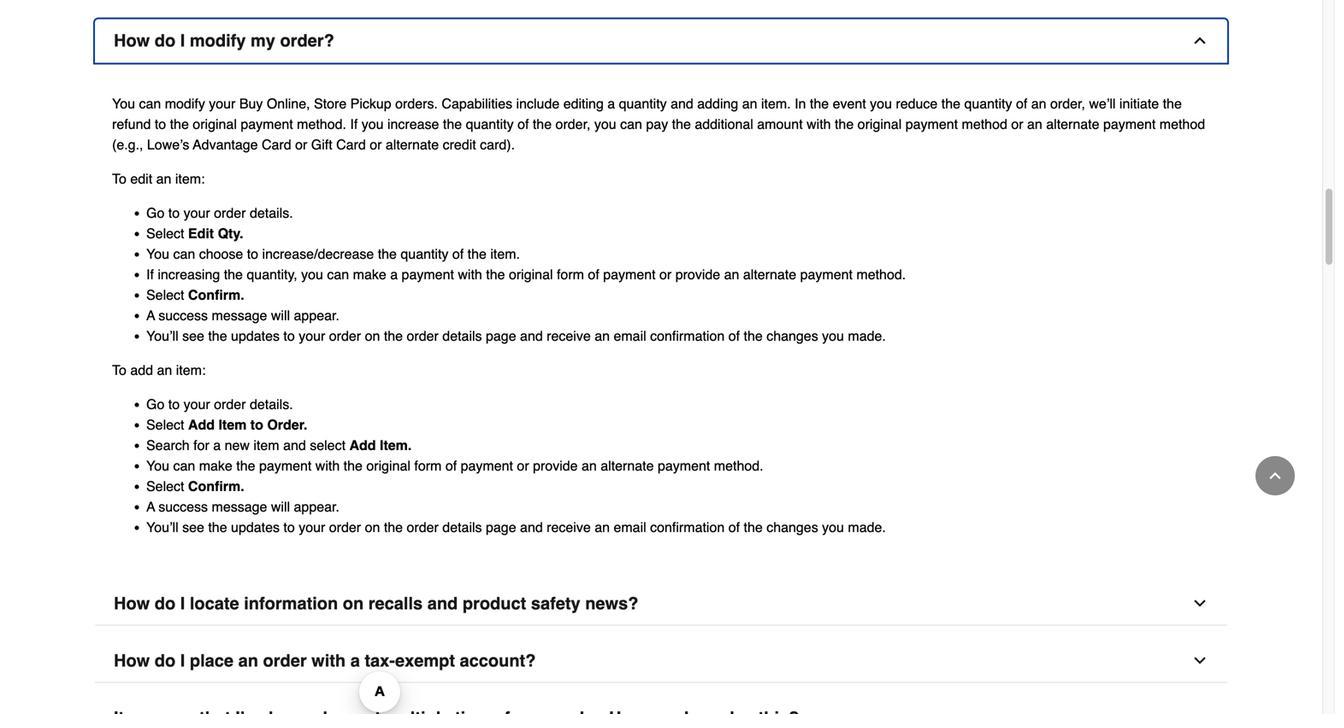 Task type: vqa. For each thing, say whether or not it's contained in the screenshot.


Task type: locate. For each thing, give the bounding box(es) containing it.
page
[[486, 328, 516, 344], [486, 520, 516, 536]]

go down to edit an item:
[[146, 205, 165, 221]]

i left place
[[180, 652, 185, 671]]

modify up the lowe's
[[165, 96, 205, 112]]

online,
[[267, 96, 310, 112]]

a
[[146, 308, 155, 324], [146, 499, 155, 515]]

2 go from the top
[[146, 397, 165, 413]]

0 vertical spatial changes
[[766, 328, 818, 344]]

0 vertical spatial will
[[271, 308, 290, 324]]

1 card from the left
[[262, 137, 291, 153]]

0 vertical spatial do
[[155, 31, 176, 50]]

0 vertical spatial method.
[[297, 116, 346, 132]]

2 do from the top
[[155, 594, 176, 614]]

1 horizontal spatial if
[[350, 116, 358, 132]]

0 horizontal spatial add
[[188, 417, 215, 433]]

and
[[671, 96, 693, 112], [520, 328, 543, 344], [283, 438, 306, 454], [520, 520, 543, 536], [427, 594, 458, 614]]

add
[[188, 417, 215, 433], [349, 438, 376, 454]]

1 method from the left
[[962, 116, 1007, 132]]

0 vertical spatial updates
[[231, 328, 280, 344]]

1 vertical spatial success
[[158, 499, 208, 515]]

exempt
[[395, 652, 455, 671]]

success down search
[[158, 499, 208, 515]]

provide
[[675, 267, 720, 283], [533, 458, 578, 474]]

1 made. from the top
[[848, 328, 886, 344]]

your down 'increase/decrease'
[[299, 328, 325, 344]]

select
[[310, 438, 346, 454]]

information
[[244, 594, 338, 614]]

2 details. from the top
[[250, 397, 293, 413]]

initiate
[[1119, 96, 1159, 112]]

item. inside you can modify your buy online, store pickup orders. capabilities include editing a quantity and adding an item. in the event you reduce the quantity of an order, we'll initiate the refund to the original payment method. if you increase the quantity of the order, you can pay the additional amount with the original payment method or an alternate payment method (e.g., lowe's advantage card or gift card or alternate credit card).
[[761, 96, 791, 112]]

to left add
[[112, 363, 126, 378]]

0 vertical spatial if
[[350, 116, 358, 132]]

a inside you can modify your buy online, store pickup orders. capabilities include editing a quantity and adding an item. in the event you reduce the quantity of an order, we'll initiate the refund to the original payment method. if you increase the quantity of the order, you can pay the additional amount with the original payment method or an alternate payment method (e.g., lowe's advantage card or gift card or alternate credit card).
[[607, 96, 615, 112]]

3 how from the top
[[114, 652, 150, 671]]

details. inside go to your order details. select add item to order. search for a new item and select add item. you can make the payment with the original form of payment or provide an alternate payment method. select confirm. a success message will appear. you'll see the updates to your order on the order details page and receive an email confirmation of the changes you made.
[[250, 397, 293, 413]]

go
[[146, 205, 165, 221], [146, 397, 165, 413]]

make down for
[[199, 458, 232, 474]]

updates inside go to your order details. select edit qty. you can choose to increase/decrease the quantity of the item. if increasing the quantity, you can make a payment with the original form of payment or provide an alternate payment method. select confirm. a success message will appear. you'll see the updates to your order on the order details page and receive an email confirmation of the changes you made.
[[231, 328, 280, 344]]

0 vertical spatial success
[[158, 308, 208, 324]]

0 vertical spatial go
[[146, 205, 165, 221]]

how for how do i place an order with a tax-exempt account?
[[114, 652, 150, 671]]

select up search
[[146, 417, 184, 433]]

0 vertical spatial order,
[[1050, 96, 1085, 112]]

go inside go to your order details. select edit qty. you can choose to increase/decrease the quantity of the item. if increasing the quantity, you can make a payment with the original form of payment or provide an alternate payment method. select confirm. a success message will appear. you'll see the updates to your order on the order details page and receive an email confirmation of the changes you made.
[[146, 205, 165, 221]]

order, down editing
[[556, 116, 591, 132]]

you'll down search
[[146, 520, 178, 536]]

if inside go to your order details. select edit qty. you can choose to increase/decrease the quantity of the item. if increasing the quantity, you can make a payment with the original form of payment or provide an alternate payment method. select confirm. a success message will appear. you'll see the updates to your order on the order details page and receive an email confirmation of the changes you made.
[[146, 267, 154, 283]]

you down search
[[146, 458, 169, 474]]

1 confirmation from the top
[[650, 328, 725, 344]]

you
[[112, 96, 135, 112], [146, 246, 169, 262], [146, 458, 169, 474]]

item
[[253, 438, 279, 454]]

quantity,
[[247, 267, 297, 283]]

1 select from the top
[[146, 226, 184, 242]]

a inside go to your order details. select add item to order. search for a new item and select add item. you can make the payment with the original form of payment or provide an alternate payment method. select confirm. a success message will appear. you'll see the updates to your order on the order details page and receive an email confirmation of the changes you made.
[[146, 499, 155, 515]]

1 vertical spatial to
[[112, 363, 126, 378]]

1 details from the top
[[442, 328, 482, 344]]

confirmation
[[650, 328, 725, 344], [650, 520, 725, 536]]

item.
[[761, 96, 791, 112], [490, 246, 520, 262]]

1 vertical spatial you'll
[[146, 520, 178, 536]]

select down search
[[146, 479, 184, 495]]

0 horizontal spatial provide
[[533, 458, 578, 474]]

scroll to top element
[[1256, 457, 1295, 496]]

1 vertical spatial confirm.
[[188, 479, 244, 495]]

method
[[962, 116, 1007, 132], [1160, 116, 1205, 132]]

i
[[180, 31, 185, 50], [180, 594, 185, 614], [180, 652, 185, 671]]

1 vertical spatial go
[[146, 397, 165, 413]]

receive inside go to your order details. select add item to order. search for a new item and select add item. you can make the payment with the original form of payment or provide an alternate payment method. select confirm. a success message will appear. you'll see the updates to your order on the order details page and receive an email confirmation of the changes you made.
[[547, 520, 591, 536]]

go down to add an item:
[[146, 397, 165, 413]]

my
[[251, 31, 275, 50]]

1 receive from the top
[[547, 328, 591, 344]]

select down increasing
[[146, 287, 184, 303]]

qty.
[[218, 226, 243, 242]]

1 changes from the top
[[766, 328, 818, 344]]

do
[[155, 31, 176, 50], [155, 594, 176, 614], [155, 652, 176, 671]]

if left increasing
[[146, 267, 154, 283]]

updates down item
[[231, 520, 280, 536]]

order?
[[280, 31, 334, 50]]

chevron down image inside how do i place an order with a tax-exempt account? button
[[1191, 653, 1208, 670]]

alternate inside go to your order details. select add item to order. search for a new item and select add item. you can make the payment with the original form of payment or provide an alternate payment method. select confirm. a success message will appear. you'll see the updates to your order on the order details page and receive an email confirmation of the changes you made.
[[601, 458, 654, 474]]

you up "refund"
[[112, 96, 135, 112]]

i for place
[[180, 652, 185, 671]]

modify
[[190, 31, 246, 50], [165, 96, 205, 112]]

you inside go to your order details. select edit qty. you can choose to increase/decrease the quantity of the item. if increasing the quantity, you can make a payment with the original form of payment or provide an alternate payment method. select confirm. a success message will appear. you'll see the updates to your order on the order details page and receive an email confirmation of the changes you made.
[[146, 246, 169, 262]]

success down increasing
[[158, 308, 208, 324]]

1 vertical spatial make
[[199, 458, 232, 474]]

1 go from the top
[[146, 205, 165, 221]]

alternate inside go to your order details. select edit qty. you can choose to increase/decrease the quantity of the item. if increasing the quantity, you can make a payment with the original form of payment or provide an alternate payment method. select confirm. a success message will appear. you'll see the updates to your order on the order details page and receive an email confirmation of the changes you made.
[[743, 267, 796, 283]]

or inside go to your order details. select add item to order. search for a new item and select add item. you can make the payment with the original form of payment or provide an alternate payment method. select confirm. a success message will appear. you'll see the updates to your order on the order details page and receive an email confirmation of the changes you made.
[[517, 458, 529, 474]]

1 vertical spatial how
[[114, 594, 150, 614]]

2 card from the left
[[336, 137, 366, 153]]

2 made. from the top
[[848, 520, 886, 536]]

make inside go to your order details. select edit qty. you can choose to increase/decrease the quantity of the item. if increasing the quantity, you can make a payment with the original form of payment or provide an alternate payment method. select confirm. a success message will appear. you'll see the updates to your order on the order details page and receive an email confirmation of the changes you made.
[[353, 267, 386, 283]]

0 vertical spatial chevron down image
[[1191, 596, 1208, 613]]

1 vertical spatial page
[[486, 520, 516, 536]]

1 vertical spatial on
[[365, 520, 380, 536]]

0 vertical spatial made.
[[848, 328, 886, 344]]

go for go to your order details. select add item to order. search for a new item and select add item. you can make the payment with the original form of payment or provide an alternate payment method. select confirm. a success message will appear. you'll see the updates to your order on the order details page and receive an email confirmation of the changes you made.
[[146, 397, 165, 413]]

message inside go to your order details. select edit qty. you can choose to increase/decrease the quantity of the item. if increasing the quantity, you can make a payment with the original form of payment or provide an alternate payment method. select confirm. a success message will appear. you'll see the updates to your order on the order details page and receive an email confirmation of the changes you made.
[[212, 308, 267, 324]]

how up "refund"
[[114, 31, 150, 50]]

1 email from the top
[[614, 328, 646, 344]]

2 success from the top
[[158, 499, 208, 515]]

0 vertical spatial form
[[557, 267, 584, 283]]

how inside how do i locate information on recalls and product safety news? button
[[114, 594, 150, 614]]

item: for to add an item:
[[176, 363, 206, 378]]

a down search
[[146, 499, 155, 515]]

0 vertical spatial on
[[365, 328, 380, 344]]

2 chevron down image from the top
[[1191, 653, 1208, 670]]

1 vertical spatial details
[[442, 520, 482, 536]]

0 vertical spatial modify
[[190, 31, 246, 50]]

2 to from the top
[[112, 363, 126, 378]]

card right gift
[[336, 137, 366, 153]]

1 page from the top
[[486, 328, 516, 344]]

0 vertical spatial how
[[114, 31, 150, 50]]

order
[[214, 205, 246, 221], [329, 328, 361, 344], [407, 328, 439, 344], [214, 397, 246, 413], [329, 520, 361, 536], [407, 520, 439, 536], [263, 652, 307, 671]]

i left locate
[[180, 594, 185, 614]]

0 vertical spatial a
[[146, 308, 155, 324]]

increase/decrease
[[262, 246, 374, 262]]

0 vertical spatial confirmation
[[650, 328, 725, 344]]

2 a from the top
[[146, 499, 155, 515]]

appear. down select
[[294, 499, 339, 515]]

2 i from the top
[[180, 594, 185, 614]]

place
[[190, 652, 234, 671]]

0 horizontal spatial method
[[962, 116, 1007, 132]]

increasing
[[158, 267, 220, 283]]

can
[[139, 96, 161, 112], [620, 116, 642, 132], [173, 246, 195, 262], [327, 267, 349, 283], [173, 458, 195, 474]]

locate
[[190, 594, 239, 614]]

2 vertical spatial you
[[146, 458, 169, 474]]

message down quantity,
[[212, 308, 267, 324]]

to up information
[[283, 520, 295, 536]]

will down item
[[271, 499, 290, 515]]

made. inside go to your order details. select edit qty. you can choose to increase/decrease the quantity of the item. if increasing the quantity, you can make a payment with the original form of payment or provide an alternate payment method. select confirm. a success message will appear. you'll see the updates to your order on the order details page and receive an email confirmation of the changes you made.
[[848, 328, 886, 344]]

1 chevron down image from the top
[[1191, 596, 1208, 613]]

item. inside go to your order details. select edit qty. you can choose to increase/decrease the quantity of the item. if increasing the quantity, you can make a payment with the original form of payment or provide an alternate payment method. select confirm. a success message will appear. you'll see the updates to your order on the order details page and receive an email confirmation of the changes you made.
[[490, 246, 520, 262]]

1 vertical spatial message
[[212, 499, 267, 515]]

you inside go to your order details. select add item to order. search for a new item and select add item. you can make the payment with the original form of payment or provide an alternate payment method. select confirm. a success message will appear. you'll see the updates to your order on the order details page and receive an email confirmation of the changes you made.
[[822, 520, 844, 536]]

item:
[[175, 171, 205, 187], [176, 363, 206, 378]]

1 vertical spatial provide
[[533, 458, 578, 474]]

alternate
[[1046, 116, 1099, 132], [386, 137, 439, 153], [743, 267, 796, 283], [601, 458, 654, 474]]

chevron down image
[[1191, 596, 1208, 613], [1191, 653, 1208, 670]]

amount
[[757, 116, 803, 132]]

tax-
[[365, 652, 395, 671]]

order, left we'll
[[1050, 96, 1085, 112]]

0 vertical spatial receive
[[547, 328, 591, 344]]

0 vertical spatial to
[[112, 171, 126, 187]]

1 vertical spatial receive
[[547, 520, 591, 536]]

confirmation inside go to your order details. select edit qty. you can choose to increase/decrease the quantity of the item. if increasing the quantity, you can make a payment with the original form of payment or provide an alternate payment method. select confirm. a success message will appear. you'll see the updates to your order on the order details page and receive an email confirmation of the changes you made.
[[650, 328, 725, 344]]

modify inside you can modify your buy online, store pickup orders. capabilities include editing a quantity and adding an item. in the event you reduce the quantity of an order, we'll initiate the refund to the original payment method. if you increase the quantity of the order, you can pay the additional amount with the original payment method or an alternate payment method (e.g., lowe's advantage card or gift card or alternate credit card).
[[165, 96, 205, 112]]

how inside how do i modify my order? button
[[114, 31, 150, 50]]

2 appear. from the top
[[294, 499, 339, 515]]

2 horizontal spatial method.
[[856, 267, 906, 283]]

on inside button
[[343, 594, 364, 614]]

confirmation inside go to your order details. select add item to order. search for a new item and select add item. you can make the payment with the original form of payment or provide an alternate payment method. select confirm. a success message will appear. you'll see the updates to your order on the order details page and receive an email confirmation of the changes you made.
[[650, 520, 725, 536]]

item
[[218, 417, 247, 433]]

0 vertical spatial message
[[212, 308, 267, 324]]

see up locate
[[182, 520, 204, 536]]

3 i from the top
[[180, 652, 185, 671]]

1 do from the top
[[155, 31, 176, 50]]

2 message from the top
[[212, 499, 267, 515]]

how for how do i locate information on recalls and product safety news?
[[114, 594, 150, 614]]

account?
[[460, 652, 536, 671]]

0 vertical spatial details
[[442, 328, 482, 344]]

1 horizontal spatial card
[[336, 137, 366, 153]]

item: right add
[[176, 363, 206, 378]]

you'll up to add an item:
[[146, 328, 178, 344]]

2 see from the top
[[182, 520, 204, 536]]

2 method from the left
[[1160, 116, 1205, 132]]

appear. down quantity,
[[294, 308, 339, 324]]

1 will from the top
[[271, 308, 290, 324]]

confirm. inside go to your order details. select edit qty. you can choose to increase/decrease the quantity of the item. if increasing the quantity, you can make a payment with the original form of payment or provide an alternate payment method. select confirm. a success message will appear. you'll see the updates to your order on the order details page and receive an email confirmation of the changes you made.
[[188, 287, 244, 303]]

1 you'll from the top
[[146, 328, 178, 344]]

card down online,
[[262, 137, 291, 153]]

orders.
[[395, 96, 438, 112]]

0 vertical spatial details.
[[250, 205, 293, 221]]

2 you'll from the top
[[146, 520, 178, 536]]

details. inside go to your order details. select edit qty. you can choose to increase/decrease the quantity of the item. if increasing the quantity, you can make a payment with the original form of payment or provide an alternate payment method. select confirm. a success message will appear. you'll see the updates to your order on the order details page and receive an email confirmation of the changes you made.
[[250, 205, 293, 221]]

2 page from the top
[[486, 520, 516, 536]]

make down 'increase/decrease'
[[353, 267, 386, 283]]

i for modify
[[180, 31, 185, 50]]

a inside go to your order details. select edit qty. you can choose to increase/decrease the quantity of the item. if increasing the quantity, you can make a payment with the original form of payment or provide an alternate payment method. select confirm. a success message will appear. you'll see the updates to your order on the order details page and receive an email confirmation of the changes you made.
[[146, 308, 155, 324]]

on inside go to your order details. select edit qty. you can choose to increase/decrease the quantity of the item. if increasing the quantity, you can make a payment with the original form of payment or provide an alternate payment method. select confirm. a success message will appear. you'll see the updates to your order on the order details page and receive an email confirmation of the changes you made.
[[365, 328, 380, 344]]

1 vertical spatial add
[[349, 438, 376, 454]]

how inside how do i place an order with a tax-exempt account? button
[[114, 652, 150, 671]]

message inside go to your order details. select add item to order. search for a new item and select add item. you can make the payment with the original form of payment or provide an alternate payment method. select confirm. a success message will appear. you'll see the updates to your order on the order details page and receive an email confirmation of the changes you made.
[[212, 499, 267, 515]]

1 details. from the top
[[250, 205, 293, 221]]

i for locate
[[180, 594, 185, 614]]

1 horizontal spatial provide
[[675, 267, 720, 283]]

1 vertical spatial will
[[271, 499, 290, 515]]

0 horizontal spatial if
[[146, 267, 154, 283]]

1 vertical spatial appear.
[[294, 499, 339, 515]]

see up to add an item:
[[182, 328, 204, 344]]

2 receive from the top
[[547, 520, 591, 536]]

1 i from the top
[[180, 31, 185, 50]]

0 horizontal spatial card
[[262, 137, 291, 153]]

or
[[1011, 116, 1023, 132], [295, 137, 307, 153], [370, 137, 382, 153], [659, 267, 672, 283], [517, 458, 529, 474]]

page inside go to your order details. select add item to order. search for a new item and select add item. you can make the payment with the original form of payment or provide an alternate payment method. select confirm. a success message will appear. you'll see the updates to your order on the order details page and receive an email confirmation of the changes you made.
[[486, 520, 516, 536]]

2 how from the top
[[114, 594, 150, 614]]

2 vertical spatial method.
[[714, 458, 763, 474]]

appear.
[[294, 308, 339, 324], [294, 499, 339, 515]]

1 vertical spatial a
[[146, 499, 155, 515]]

with
[[807, 116, 831, 132], [458, 267, 482, 283], [315, 458, 340, 474], [311, 652, 346, 671]]

credit
[[443, 137, 476, 153]]

0 horizontal spatial make
[[199, 458, 232, 474]]

will
[[271, 308, 290, 324], [271, 499, 290, 515]]

1 vertical spatial details.
[[250, 397, 293, 413]]

how do i modify my order?
[[114, 31, 334, 50]]

1 to from the top
[[112, 171, 126, 187]]

confirm. down for
[[188, 479, 244, 495]]

1 a from the top
[[146, 308, 155, 324]]

1 vertical spatial i
[[180, 594, 185, 614]]

1 vertical spatial updates
[[231, 520, 280, 536]]

additional
[[695, 116, 753, 132]]

can left pay
[[620, 116, 642, 132]]

1 vertical spatial form
[[414, 458, 442, 474]]

go to your order details. select add item to order. search for a new item and select add item. you can make the payment with the original form of payment or provide an alternate payment method. select confirm. a success message will appear. you'll see the updates to your order on the order details page and receive an email confirmation of the changes you made.
[[146, 397, 886, 536]]

the
[[810, 96, 829, 112], [941, 96, 960, 112], [1163, 96, 1182, 112], [170, 116, 189, 132], [443, 116, 462, 132], [533, 116, 552, 132], [672, 116, 691, 132], [835, 116, 854, 132], [378, 246, 397, 262], [468, 246, 487, 262], [224, 267, 243, 283], [486, 267, 505, 283], [208, 328, 227, 344], [384, 328, 403, 344], [744, 328, 763, 344], [236, 458, 255, 474], [344, 458, 363, 474], [208, 520, 227, 536], [384, 520, 403, 536], [744, 520, 763, 536]]

to
[[112, 171, 126, 187], [112, 363, 126, 378]]

how for how do i modify my order?
[[114, 31, 150, 50]]

0 horizontal spatial item.
[[490, 246, 520, 262]]

0 vertical spatial i
[[180, 31, 185, 50]]

quantity inside go to your order details. select edit qty. you can choose to increase/decrease the quantity of the item. if increasing the quantity, you can make a payment with the original form of payment or provide an alternate payment method. select confirm. a success message will appear. you'll see the updates to your order on the order details page and receive an email confirmation of the changes you made.
[[401, 246, 449, 262]]

1 horizontal spatial method
[[1160, 116, 1205, 132]]

how do i locate information on recalls and product safety news?
[[114, 594, 638, 614]]

1 vertical spatial email
[[614, 520, 646, 536]]

card
[[262, 137, 291, 153], [336, 137, 366, 153]]

1 vertical spatial confirmation
[[650, 520, 725, 536]]

1 horizontal spatial item.
[[761, 96, 791, 112]]

0 horizontal spatial method.
[[297, 116, 346, 132]]

2 changes from the top
[[766, 520, 818, 536]]

if down pickup
[[350, 116, 358, 132]]

0 vertical spatial item.
[[761, 96, 791, 112]]

(e.g.,
[[112, 137, 143, 153]]

1 how from the top
[[114, 31, 150, 50]]

1 vertical spatial do
[[155, 594, 176, 614]]

buy
[[239, 96, 263, 112]]

2 email from the top
[[614, 520, 646, 536]]

1 vertical spatial order,
[[556, 116, 591, 132]]

chevron up image
[[1267, 468, 1284, 485]]

1 horizontal spatial form
[[557, 267, 584, 283]]

2 details from the top
[[442, 520, 482, 536]]

updates
[[231, 328, 280, 344], [231, 520, 280, 536]]

can down search
[[173, 458, 195, 474]]

will down quantity,
[[271, 308, 290, 324]]

0 vertical spatial appear.
[[294, 308, 339, 324]]

how left place
[[114, 652, 150, 671]]

email inside go to your order details. select edit qty. you can choose to increase/decrease the quantity of the item. if increasing the quantity, you can make a payment with the original form of payment or provide an alternate payment method. select confirm. a success message will appear. you'll see the updates to your order on the order details page and receive an email confirmation of the changes you made.
[[614, 328, 646, 344]]

select left edit
[[146, 226, 184, 242]]

can down 'increase/decrease'
[[327, 267, 349, 283]]

to for to add an item:
[[112, 363, 126, 378]]

3 select from the top
[[146, 417, 184, 433]]

1 updates from the top
[[231, 328, 280, 344]]

2 confirmation from the top
[[650, 520, 725, 536]]

updates down quantity,
[[231, 328, 280, 344]]

can inside go to your order details. select add item to order. search for a new item and select add item. you can make the payment with the original form of payment or provide an alternate payment method. select confirm. a success message will appear. you'll see the updates to your order on the order details page and receive an email confirmation of the changes you made.
[[173, 458, 195, 474]]

1 vertical spatial modify
[[165, 96, 205, 112]]

see inside go to your order details. select add item to order. search for a new item and select add item. you can make the payment with the original form of payment or provide an alternate payment method. select confirm. a success message will appear. you'll see the updates to your order on the order details page and receive an email confirmation of the changes you made.
[[182, 520, 204, 536]]

add left the item.
[[349, 438, 376, 454]]

if
[[350, 116, 358, 132], [146, 267, 154, 283]]

can up "refund"
[[139, 96, 161, 112]]

0 vertical spatial make
[[353, 267, 386, 283]]

message down new
[[212, 499, 267, 515]]

2 vertical spatial how
[[114, 652, 150, 671]]

you
[[870, 96, 892, 112], [362, 116, 384, 132], [594, 116, 616, 132], [301, 267, 323, 283], [822, 328, 844, 344], [822, 520, 844, 536]]

original inside go to your order details. select edit qty. you can choose to increase/decrease the quantity of the item. if increasing the quantity, you can make a payment with the original form of payment or provide an alternate payment method. select confirm. a success message will appear. you'll see the updates to your order on the order details page and receive an email confirmation of the changes you made.
[[509, 267, 553, 283]]

0 vertical spatial provide
[[675, 267, 720, 283]]

0 vertical spatial email
[[614, 328, 646, 344]]

2 updates from the top
[[231, 520, 280, 536]]

0 vertical spatial see
[[182, 328, 204, 344]]

details. up order.
[[250, 397, 293, 413]]

success
[[158, 308, 208, 324], [158, 499, 208, 515]]

0 vertical spatial page
[[486, 328, 516, 344]]

2 vertical spatial on
[[343, 594, 364, 614]]

success inside go to your order details. select edit qty. you can choose to increase/decrease the quantity of the item. if increasing the quantity, you can make a payment with the original form of payment or provide an alternate payment method. select confirm. a success message will appear. you'll see the updates to your order on the order details page and receive an email confirmation of the changes you made.
[[158, 308, 208, 324]]

2 vertical spatial do
[[155, 652, 176, 671]]

2 vertical spatial i
[[180, 652, 185, 671]]

to up the lowe's
[[155, 116, 166, 132]]

1 vertical spatial you
[[146, 246, 169, 262]]

0 vertical spatial item:
[[175, 171, 205, 187]]

1 vertical spatial if
[[146, 267, 154, 283]]

2 will from the top
[[271, 499, 290, 515]]

changes inside go to your order details. select add item to order. search for a new item and select add item. you can make the payment with the original form of payment or provide an alternate payment method. select confirm. a success message will appear. you'll see the updates to your order on the order details page and receive an email confirmation of the changes you made.
[[766, 520, 818, 536]]

on
[[365, 328, 380, 344], [365, 520, 380, 536], [343, 594, 364, 614]]

details.
[[250, 205, 293, 221], [250, 397, 293, 413]]

a
[[607, 96, 615, 112], [390, 267, 398, 283], [213, 438, 221, 454], [350, 652, 360, 671]]

details. up quantity,
[[250, 205, 293, 221]]

0 vertical spatial confirm.
[[188, 287, 244, 303]]

1 message from the top
[[212, 308, 267, 324]]

a up to add an item:
[[146, 308, 155, 324]]

to up item
[[250, 417, 263, 433]]

of
[[1016, 96, 1027, 112], [517, 116, 529, 132], [452, 246, 464, 262], [588, 267, 599, 283], [728, 328, 740, 344], [445, 458, 457, 474], [728, 520, 740, 536]]

in
[[795, 96, 806, 112]]

made.
[[848, 328, 886, 344], [848, 520, 886, 536]]

1 vertical spatial item.
[[490, 246, 520, 262]]

0 vertical spatial you'll
[[146, 328, 178, 344]]

go inside go to your order details. select add item to order. search for a new item and select add item. you can make the payment with the original form of payment or provide an alternate payment method. select confirm. a success message will appear. you'll see the updates to your order on the order details page and receive an email confirmation of the changes you made.
[[146, 397, 165, 413]]

editing
[[563, 96, 604, 112]]

confirm. down increasing
[[188, 287, 244, 303]]

1 vertical spatial chevron down image
[[1191, 653, 1208, 670]]

product
[[463, 594, 526, 614]]

quantity
[[619, 96, 667, 112], [964, 96, 1012, 112], [466, 116, 514, 132], [401, 246, 449, 262]]

message
[[212, 308, 267, 324], [212, 499, 267, 515]]

2 confirm. from the top
[[188, 479, 244, 495]]

how
[[114, 31, 150, 50], [114, 594, 150, 614], [114, 652, 150, 671]]

1 appear. from the top
[[294, 308, 339, 324]]

1 vertical spatial method.
[[856, 267, 906, 283]]

0 vertical spatial you
[[112, 96, 135, 112]]

add up for
[[188, 417, 215, 433]]

you up increasing
[[146, 246, 169, 262]]

1 vertical spatial changes
[[766, 520, 818, 536]]

to left edit
[[112, 171, 126, 187]]

item: down the lowe's
[[175, 171, 205, 187]]

1 success from the top
[[158, 308, 208, 324]]

to
[[155, 116, 166, 132], [168, 205, 180, 221], [247, 246, 258, 262], [283, 328, 295, 344], [168, 397, 180, 413], [250, 417, 263, 433], [283, 520, 295, 536]]

confirm.
[[188, 287, 244, 303], [188, 479, 244, 495]]

your left the 'buy'
[[209, 96, 236, 112]]

0 horizontal spatial form
[[414, 458, 442, 474]]

select
[[146, 226, 184, 242], [146, 287, 184, 303], [146, 417, 184, 433], [146, 479, 184, 495]]

1 confirm. from the top
[[188, 287, 244, 303]]

1 vertical spatial made.
[[848, 520, 886, 536]]

confirm. inside go to your order details. select add item to order. search for a new item and select add item. you can make the payment with the original form of payment or provide an alternate payment method. select confirm. a success message will appear. you'll see the updates to your order on the order details page and receive an email confirmation of the changes you made.
[[188, 479, 244, 495]]

1 horizontal spatial make
[[353, 267, 386, 283]]

1 see from the top
[[182, 328, 204, 344]]

1 vertical spatial see
[[182, 520, 204, 536]]

chevron down image inside how do i locate information on recalls and product safety news? button
[[1191, 596, 1208, 613]]

chevron down image for how do i place an order with a tax-exempt account?
[[1191, 653, 1208, 670]]

modify inside button
[[190, 31, 246, 50]]

3 do from the top
[[155, 652, 176, 671]]

2 select from the top
[[146, 287, 184, 303]]

modify left the my
[[190, 31, 246, 50]]

i left the my
[[180, 31, 185, 50]]

your
[[209, 96, 236, 112], [184, 205, 210, 221], [299, 328, 325, 344], [184, 397, 210, 413], [299, 520, 325, 536]]

1 vertical spatial item:
[[176, 363, 206, 378]]

1 horizontal spatial method.
[[714, 458, 763, 474]]

form
[[557, 267, 584, 283], [414, 458, 442, 474]]

payment
[[241, 116, 293, 132], [905, 116, 958, 132], [1103, 116, 1156, 132], [402, 267, 454, 283], [603, 267, 656, 283], [800, 267, 853, 283], [259, 458, 312, 474], [461, 458, 513, 474], [658, 458, 710, 474]]

how left locate
[[114, 594, 150, 614]]



Task type: describe. For each thing, give the bounding box(es) containing it.
form inside go to your order details. select edit qty. you can choose to increase/decrease the quantity of the item. if increasing the quantity, you can make a payment with the original form of payment or provide an alternate payment method. select confirm. a success message will appear. you'll see the updates to your order on the order details page and receive an email confirmation of the changes you made.
[[557, 267, 584, 283]]

pay
[[646, 116, 668, 132]]

chevron down image for how do i locate information on recalls and product safety news?
[[1191, 596, 1208, 613]]

lowe's
[[147, 137, 189, 153]]

go for go to your order details. select edit qty. you can choose to increase/decrease the quantity of the item. if increasing the quantity, you can make a payment with the original form of payment or provide an alternate payment method. select confirm. a success message will appear. you'll see the updates to your order on the order details page and receive an email confirmation of the changes you made.
[[146, 205, 165, 221]]

you'll inside go to your order details. select edit qty. you can choose to increase/decrease the quantity of the item. if increasing the quantity, you can make a payment with the original form of payment or provide an alternate payment method. select confirm. a success message will appear. you'll see the updates to your order on the order details page and receive an email confirmation of the changes you made.
[[146, 328, 178, 344]]

to edit an item:
[[112, 171, 205, 187]]

provide inside go to your order details. select edit qty. you can choose to increase/decrease the quantity of the item. if increasing the quantity, you can make a payment with the original form of payment or provide an alternate payment method. select confirm. a success message will appear. you'll see the updates to your order on the order details page and receive an email confirmation of the changes you made.
[[675, 267, 720, 283]]

order.
[[267, 417, 307, 433]]

add
[[130, 363, 153, 378]]

your inside you can modify your buy online, store pickup orders. capabilities include editing a quantity and adding an item. in the event you reduce the quantity of an order, we'll initiate the refund to the original payment method. if you increase the quantity of the order, you can pay the additional amount with the original payment method or an alternate payment method (e.g., lowe's advantage card or gift card or alternate credit card).
[[209, 96, 236, 112]]

news?
[[585, 594, 638, 614]]

and inside go to your order details. select edit qty. you can choose to increase/decrease the quantity of the item. if increasing the quantity, you can make a payment with the original form of payment or provide an alternate payment method. select confirm. a success message will appear. you'll see the updates to your order on the order details page and receive an email confirmation of the changes you made.
[[520, 328, 543, 344]]

event
[[833, 96, 866, 112]]

how do i place an order with a tax-exempt account?
[[114, 652, 536, 671]]

success inside go to your order details. select add item to order. search for a new item and select add item. you can make the payment with the original form of payment or provide an alternate payment method. select confirm. a success message will appear. you'll see the updates to your order on the order details page and receive an email confirmation of the changes you made.
[[158, 499, 208, 515]]

method. inside go to your order details. select add item to order. search for a new item and select add item. you can make the payment with the original form of payment or provide an alternate payment method. select confirm. a success message will appear. you'll see the updates to your order on the order details page and receive an email confirmation of the changes you made.
[[714, 458, 763, 474]]

safety
[[531, 594, 580, 614]]

how do i locate information on recalls and product safety news? button
[[95, 583, 1227, 626]]

do for locate
[[155, 594, 176, 614]]

email inside go to your order details. select add item to order. search for a new item and select add item. you can make the payment with the original form of payment or provide an alternate payment method. select confirm. a success message will appear. you'll see the updates to your order on the order details page and receive an email confirmation of the changes you made.
[[614, 520, 646, 536]]

a inside go to your order details. select add item to order. search for a new item and select add item. you can make the payment with the original form of payment or provide an alternate payment method. select confirm. a success message will appear. you'll see the updates to your order on the order details page and receive an email confirmation of the changes you made.
[[213, 438, 221, 454]]

you inside go to your order details. select add item to order. search for a new item and select add item. you can make the payment with the original form of payment or provide an alternate payment method. select confirm. a success message will appear. you'll see the updates to your order on the order details page and receive an email confirmation of the changes you made.
[[146, 458, 169, 474]]

appear. inside go to your order details. select add item to order. search for a new item and select add item. you can make the payment with the original form of payment or provide an alternate payment method. select confirm. a success message will appear. you'll see the updates to your order on the order details page and receive an email confirmation of the changes you made.
[[294, 499, 339, 515]]

form inside go to your order details. select add item to order. search for a new item and select add item. you can make the payment with the original form of payment or provide an alternate payment method. select confirm. a success message will appear. you'll see the updates to your order on the order details page and receive an email confirmation of the changes you made.
[[414, 458, 442, 474]]

receive inside go to your order details. select edit qty. you can choose to increase/decrease the quantity of the item. if increasing the quantity, you can make a payment with the original form of payment or provide an alternate payment method. select confirm. a success message will appear. you'll see the updates to your order on the order details page and receive an email confirmation of the changes you made.
[[547, 328, 591, 344]]

to for to edit an item:
[[112, 171, 126, 187]]

and inside button
[[427, 594, 458, 614]]

edit
[[188, 226, 214, 242]]

an inside how do i place an order with a tax-exempt account? button
[[238, 652, 258, 671]]

and inside you can modify your buy online, store pickup orders. capabilities include editing a quantity and adding an item. in the event you reduce the quantity of an order, we'll initiate the refund to the original payment method. if you increase the quantity of the order, you can pay the additional amount with the original payment method or an alternate payment method (e.g., lowe's advantage card or gift card or alternate credit card).
[[671, 96, 693, 112]]

a inside button
[[350, 652, 360, 671]]

advantage
[[193, 137, 258, 153]]

updates inside go to your order details. select add item to order. search for a new item and select add item. you can make the payment with the original form of payment or provide an alternate payment method. select confirm. a success message will appear. you'll see the updates to your order on the order details page and receive an email confirmation of the changes you made.
[[231, 520, 280, 536]]

to down to add an item:
[[168, 397, 180, 413]]

you can modify your buy online, store pickup orders. capabilities include editing a quantity and adding an item. in the event you reduce the quantity of an order, we'll initiate the refund to the original payment method. if you increase the quantity of the order, you can pay the additional amount with the original payment method or an alternate payment method (e.g., lowe's advantage card or gift card or alternate credit card).
[[112, 96, 1205, 153]]

or inside go to your order details. select edit qty. you can choose to increase/decrease the quantity of the item. if increasing the quantity, you can make a payment with the original form of payment or provide an alternate payment method. select confirm. a success message will appear. you'll see the updates to your order on the order details page and receive an email confirmation of the changes you made.
[[659, 267, 672, 283]]

1 horizontal spatial add
[[349, 438, 376, 454]]

will inside go to your order details. select edit qty. you can choose to increase/decrease the quantity of the item. if increasing the quantity, you can make a payment with the original form of payment or provide an alternate payment method. select confirm. a success message will appear. you'll see the updates to your order on the order details page and receive an email confirmation of the changes you made.
[[271, 308, 290, 324]]

refund
[[112, 116, 151, 132]]

made. inside go to your order details. select add item to order. search for a new item and select add item. you can make the payment with the original form of payment or provide an alternate payment method. select confirm. a success message will appear. you'll see the updates to your order on the order details page and receive an email confirmation of the changes you made.
[[848, 520, 886, 536]]

changes inside go to your order details. select edit qty. you can choose to increase/decrease the quantity of the item. if increasing the quantity, you can make a payment with the original form of payment or provide an alternate payment method. select confirm. a success message will appear. you'll see the updates to your order on the order details page and receive an email confirmation of the changes you made.
[[766, 328, 818, 344]]

do for place
[[155, 652, 176, 671]]

item.
[[380, 438, 412, 454]]

details inside go to your order details. select add item to order. search for a new item and select add item. you can make the payment with the original form of payment or provide an alternate payment method. select confirm. a success message will appear. you'll see the updates to your order on the order details page and receive an email confirmation of the changes you made.
[[442, 520, 482, 536]]

make inside go to your order details. select add item to order. search for a new item and select add item. you can make the payment with the original form of payment or provide an alternate payment method. select confirm. a success message will appear. you'll see the updates to your order on the order details page and receive an email confirmation of the changes you made.
[[199, 458, 232, 474]]

method. inside you can modify your buy online, store pickup orders. capabilities include editing a quantity and adding an item. in the event you reduce the quantity of an order, we'll initiate the refund to the original payment method. if you increase the quantity of the order, you can pay the additional amount with the original payment method or an alternate payment method (e.g., lowe's advantage card or gift card or alternate credit card).
[[297, 116, 346, 132]]

pickup
[[350, 96, 391, 112]]

for
[[193, 438, 209, 454]]

with inside button
[[311, 652, 346, 671]]

we'll
[[1089, 96, 1116, 112]]

store
[[314, 96, 347, 112]]

go to your order details. select edit qty. you can choose to increase/decrease the quantity of the item. if increasing the quantity, you can make a payment with the original form of payment or provide an alternate payment method. select confirm. a success message will appear. you'll see the updates to your order on the order details page and receive an email confirmation of the changes you made.
[[146, 205, 906, 344]]

gift
[[311, 137, 332, 153]]

recalls
[[368, 594, 423, 614]]

chevron up image
[[1191, 32, 1208, 49]]

your up edit
[[184, 205, 210, 221]]

can up increasing
[[173, 246, 195, 262]]

method. inside go to your order details. select edit qty. you can choose to increase/decrease the quantity of the item. if increasing the quantity, you can make a payment with the original form of payment or provide an alternate payment method. select confirm. a success message will appear. you'll see the updates to your order on the order details page and receive an email confirmation of the changes you made.
[[856, 267, 906, 283]]

to up quantity,
[[247, 246, 258, 262]]

order inside button
[[263, 652, 307, 671]]

your up information
[[299, 520, 325, 536]]

0 vertical spatial add
[[188, 417, 215, 433]]

with inside go to your order details. select add item to order. search for a new item and select add item. you can make the payment with the original form of payment or provide an alternate payment method. select confirm. a success message will appear. you'll see the updates to your order on the order details page and receive an email confirmation of the changes you made.
[[315, 458, 340, 474]]

edit
[[130, 171, 152, 187]]

adding
[[697, 96, 738, 112]]

will inside go to your order details. select add item to order. search for a new item and select add item. you can make the payment with the original form of payment or provide an alternate payment method. select confirm. a success message will appear. you'll see the updates to your order on the order details page and receive an email confirmation of the changes you made.
[[271, 499, 290, 515]]

item. for the
[[490, 246, 520, 262]]

details. for item
[[250, 397, 293, 413]]

page inside go to your order details. select edit qty. you can choose to increase/decrease the quantity of the item. if increasing the quantity, you can make a payment with the original form of payment or provide an alternate payment method. select confirm. a success message will appear. you'll see the updates to your order on the order details page and receive an email confirmation of the changes you made.
[[486, 328, 516, 344]]

original inside go to your order details. select add item to order. search for a new item and select add item. you can make the payment with the original form of payment or provide an alternate payment method. select confirm. a success message will appear. you'll see the updates to your order on the order details page and receive an email confirmation of the changes you made.
[[366, 458, 410, 474]]

item: for to edit an item:
[[175, 171, 205, 187]]

with inside you can modify your buy online, store pickup orders. capabilities include editing a quantity and adding an item. in the event you reduce the quantity of an order, we'll initiate the refund to the original payment method. if you increase the quantity of the order, you can pay the additional amount with the original payment method or an alternate payment method (e.g., lowe's advantage card or gift card or alternate credit card).
[[807, 116, 831, 132]]

how do i place an order with a tax-exempt account? button
[[95, 640, 1227, 684]]

your up for
[[184, 397, 210, 413]]

to down quantity,
[[283, 328, 295, 344]]

to down to edit an item:
[[168, 205, 180, 221]]

4 select from the top
[[146, 479, 184, 495]]

you'll inside go to your order details. select add item to order. search for a new item and select add item. you can make the payment with the original form of payment or provide an alternate payment method. select confirm. a success message will appear. you'll see the updates to your order on the order details page and receive an email confirmation of the changes you made.
[[146, 520, 178, 536]]

to add an item:
[[112, 363, 206, 378]]

provide inside go to your order details. select add item to order. search for a new item and select add item. you can make the payment with the original form of payment or provide an alternate payment method. select confirm. a success message will appear. you'll see the updates to your order on the order details page and receive an email confirmation of the changes you made.
[[533, 458, 578, 474]]

choose
[[199, 246, 243, 262]]

with inside go to your order details. select edit qty. you can choose to increase/decrease the quantity of the item. if increasing the quantity, you can make a payment with the original form of payment or provide an alternate payment method. select confirm. a success message will appear. you'll see the updates to your order on the order details page and receive an email confirmation of the changes you made.
[[458, 267, 482, 283]]

do for modify
[[155, 31, 176, 50]]

details. for qty.
[[250, 205, 293, 221]]

see inside go to your order details. select edit qty. you can choose to increase/decrease the quantity of the item. if increasing the quantity, you can make a payment with the original form of payment or provide an alternate payment method. select confirm. a success message will appear. you'll see the updates to your order on the order details page and receive an email confirmation of the changes you made.
[[182, 328, 204, 344]]

if inside you can modify your buy online, store pickup orders. capabilities include editing a quantity and adding an item. in the event you reduce the quantity of an order, we'll initiate the refund to the original payment method. if you increase the quantity of the order, you can pay the additional amount with the original payment method or an alternate payment method (e.g., lowe's advantage card or gift card or alternate credit card).
[[350, 116, 358, 132]]

0 horizontal spatial order,
[[556, 116, 591, 132]]

new
[[225, 438, 250, 454]]

to inside you can modify your buy online, store pickup orders. capabilities include editing a quantity and adding an item. in the event you reduce the quantity of an order, we'll initiate the refund to the original payment method. if you increase the quantity of the order, you can pay the additional amount with the original payment method or an alternate payment method (e.g., lowe's advantage card or gift card or alternate credit card).
[[155, 116, 166, 132]]

capabilities
[[442, 96, 512, 112]]

item. for an
[[761, 96, 791, 112]]

search
[[146, 438, 190, 454]]

details inside go to your order details. select edit qty. you can choose to increase/decrease the quantity of the item. if increasing the quantity, you can make a payment with the original form of payment or provide an alternate payment method. select confirm. a success message will appear. you'll see the updates to your order on the order details page and receive an email confirmation of the changes you made.
[[442, 328, 482, 344]]

appear. inside go to your order details. select edit qty. you can choose to increase/decrease the quantity of the item. if increasing the quantity, you can make a payment with the original form of payment or provide an alternate payment method. select confirm. a success message will appear. you'll see the updates to your order on the order details page and receive an email confirmation of the changes you made.
[[294, 308, 339, 324]]

how do i modify my order? button
[[95, 19, 1227, 63]]

card).
[[480, 137, 515, 153]]

1 horizontal spatial order,
[[1050, 96, 1085, 112]]

increase
[[387, 116, 439, 132]]

reduce
[[896, 96, 938, 112]]

you inside you can modify your buy online, store pickup orders. capabilities include editing a quantity and adding an item. in the event you reduce the quantity of an order, we'll initiate the refund to the original payment method. if you increase the quantity of the order, you can pay the additional amount with the original payment method or an alternate payment method (e.g., lowe's advantage card or gift card or alternate credit card).
[[112, 96, 135, 112]]

a inside go to your order details. select edit qty. you can choose to increase/decrease the quantity of the item. if increasing the quantity, you can make a payment with the original form of payment or provide an alternate payment method. select confirm. a success message will appear. you'll see the updates to your order on the order details page and receive an email confirmation of the changes you made.
[[390, 267, 398, 283]]

include
[[516, 96, 560, 112]]

on inside go to your order details. select add item to order. search for a new item and select add item. you can make the payment with the original form of payment or provide an alternate payment method. select confirm. a success message will appear. you'll see the updates to your order on the order details page and receive an email confirmation of the changes you made.
[[365, 520, 380, 536]]



